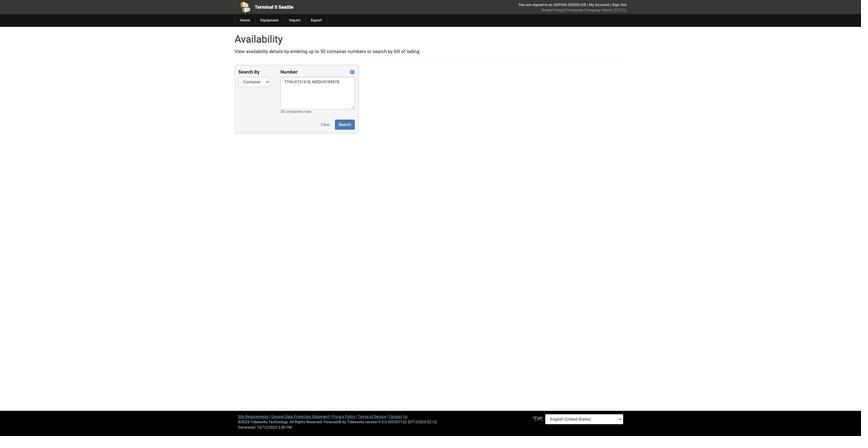 Task type: describe. For each thing, give the bounding box(es) containing it.
site requirements link
[[238, 415, 269, 420]]

contact us link
[[389, 415, 408, 420]]

all
[[290, 421, 294, 425]]

Number text field
[[281, 77, 355, 109]]

equipment link
[[255, 14, 284, 27]]

goodlive
[[569, 3, 587, 7]]

search button
[[335, 120, 355, 130]]

search for search by
[[238, 69, 253, 75]]

sophia
[[554, 3, 568, 7]]

in
[[545, 3, 548, 7]]

| left the general
[[270, 415, 271, 420]]

my
[[589, 3, 595, 7]]

| up forecast®
[[331, 415, 332, 420]]

numbers
[[348, 49, 366, 54]]

show list image
[[350, 70, 355, 75]]

terms of service link
[[358, 415, 387, 420]]

(07122023-
[[408, 421, 427, 425]]

seattle
[[279, 4, 294, 10]]

sign out link
[[612, 3, 627, 7]]

policy
[[346, 415, 356, 420]]

10/12/2023
[[257, 426, 277, 431]]

| up "tideworks"
[[357, 415, 357, 420]]

privacy
[[332, 415, 345, 420]]

container
[[327, 49, 347, 54]]

service
[[374, 415, 387, 420]]

view
[[235, 49, 245, 54]]

import link
[[284, 14, 306, 27]]

lading.
[[407, 49, 421, 54]]

import
[[289, 18, 301, 23]]

view availability details by entering up to 50 container numbers or search by bill of lading.
[[235, 49, 421, 54]]

number
[[281, 69, 298, 75]]

search
[[373, 49, 387, 54]]

3:38
[[278, 426, 286, 431]]

2212)
[[427, 421, 437, 425]]

my account link
[[589, 3, 610, 7]]

0 horizontal spatial 50
[[281, 110, 285, 114]]

as
[[549, 3, 553, 7]]

5
[[275, 4, 278, 10]]

export
[[311, 18, 322, 23]]

0 vertical spatial of
[[401, 49, 406, 54]]

max
[[305, 110, 312, 114]]

version
[[366, 421, 378, 425]]

signed
[[533, 3, 544, 7]]

clear button
[[317, 120, 334, 130]]

terms
[[358, 415, 369, 420]]

home
[[240, 18, 250, 23]]

general data protection statement link
[[272, 415, 330, 420]]

by inside site requirements | general data protection statement | privacy policy | terms of service | contact us ©2023 tideworks technology. all rights reserved. forecast® by tideworks version 9.5.0.202307122 (07122023-2212) generated: 10/12/2023 3:38 pm
[[343, 421, 346, 425]]

(57721)
[[614, 8, 627, 12]]

sign
[[612, 3, 620, 7]]

up
[[309, 49, 314, 54]]

account
[[596, 3, 610, 7]]

| left sign
[[611, 3, 612, 7]]

export link
[[306, 14, 327, 27]]

forwarder
[[567, 8, 584, 12]]

50 containers max
[[281, 110, 312, 114]]



Task type: locate. For each thing, give the bounding box(es) containing it.
tideworks
[[347, 421, 365, 425]]

terminal 5 seattle link
[[235, 0, 392, 14]]

pm
[[286, 426, 292, 431]]

rights
[[295, 421, 306, 425]]

equipment
[[261, 18, 279, 23]]

to
[[315, 49, 319, 54]]

availability
[[235, 33, 283, 45]]

terminal 5 seattle
[[255, 4, 294, 10]]

broker/freight
[[542, 8, 566, 12]]

1 vertical spatial search
[[339, 123, 351, 127]]

search for search
[[339, 123, 351, 127]]

are
[[526, 3, 532, 7]]

technology.
[[269, 421, 289, 425]]

50 left containers
[[281, 110, 285, 114]]

home link
[[235, 14, 255, 27]]

details
[[269, 49, 283, 54]]

entering
[[291, 49, 308, 54]]

by
[[254, 69, 260, 75]]

contact
[[389, 415, 402, 420]]

privacy policy link
[[332, 415, 356, 420]]

1 vertical spatial of
[[370, 415, 373, 420]]

search inside the search button
[[339, 123, 351, 127]]

bill
[[394, 49, 400, 54]]

1 horizontal spatial by
[[343, 421, 346, 425]]

containers
[[286, 110, 304, 114]]

of up version
[[370, 415, 373, 420]]

0 vertical spatial 50
[[321, 49, 326, 54]]

of right bill
[[401, 49, 406, 54]]

| up 9.5.0.202307122
[[387, 415, 388, 420]]

1 horizontal spatial search
[[339, 123, 351, 127]]

site
[[238, 415, 245, 420]]

0 horizontal spatial of
[[370, 415, 373, 420]]

generated:
[[238, 426, 256, 431]]

search by
[[238, 69, 260, 75]]

1 horizontal spatial 50
[[321, 49, 326, 54]]

by left bill
[[388, 49, 393, 54]]

| left my
[[587, 3, 588, 7]]

availability
[[246, 49, 268, 54]]

forecast®
[[324, 421, 342, 425]]

2 horizontal spatial by
[[388, 49, 393, 54]]

©2023 tideworks
[[238, 421, 268, 425]]

of inside site requirements | general data protection statement | privacy policy | terms of service | contact us ©2023 tideworks technology. all rights reserved. forecast® by tideworks version 9.5.0.202307122 (07122023-2212) generated: 10/12/2023 3:38 pm
[[370, 415, 373, 420]]

by right details
[[284, 49, 289, 54]]

0 horizontal spatial search
[[238, 69, 253, 75]]

or
[[368, 49, 372, 54]]

reserved.
[[307, 421, 323, 425]]

site requirements | general data protection statement | privacy policy | terms of service | contact us ©2023 tideworks technology. all rights reserved. forecast® by tideworks version 9.5.0.202307122 (07122023-2212) generated: 10/12/2023 3:38 pm
[[238, 415, 437, 431]]

by down privacy policy link
[[343, 421, 346, 425]]

|
[[587, 3, 588, 7], [611, 3, 612, 7], [270, 415, 271, 420], [331, 415, 332, 420], [357, 415, 357, 420], [387, 415, 388, 420]]

1 vertical spatial 50
[[281, 110, 285, 114]]

requirements
[[245, 415, 269, 420]]

50
[[321, 49, 326, 54], [281, 110, 285, 114]]

9.5.0.202307122
[[379, 421, 407, 425]]

50 right to
[[321, 49, 326, 54]]

terminal
[[255, 4, 274, 10]]

us
[[403, 415, 408, 420]]

admin
[[602, 8, 613, 12]]

statement
[[312, 415, 330, 420]]

general
[[272, 415, 284, 420]]

clear
[[321, 123, 330, 127]]

out
[[621, 3, 627, 7]]

search
[[238, 69, 253, 75], [339, 123, 351, 127]]

of
[[401, 49, 406, 54], [370, 415, 373, 420]]

protection
[[294, 415, 311, 420]]

company
[[585, 8, 601, 12]]

0 horizontal spatial by
[[284, 49, 289, 54]]

data
[[285, 415, 293, 420]]

by
[[284, 49, 289, 54], [388, 49, 393, 54], [343, 421, 346, 425]]

0 vertical spatial search
[[238, 69, 253, 75]]

you
[[519, 3, 525, 7]]

search right clear button
[[339, 123, 351, 127]]

1 horizontal spatial of
[[401, 49, 406, 54]]

you are signed in as sophia goodlive | my account | sign out broker/freight forwarder company admin (57721)
[[519, 3, 627, 12]]

search left by
[[238, 69, 253, 75]]



Task type: vqa. For each thing, say whether or not it's contained in the screenshot.
the Terminal 5 Seattle Seattle, Washington
no



